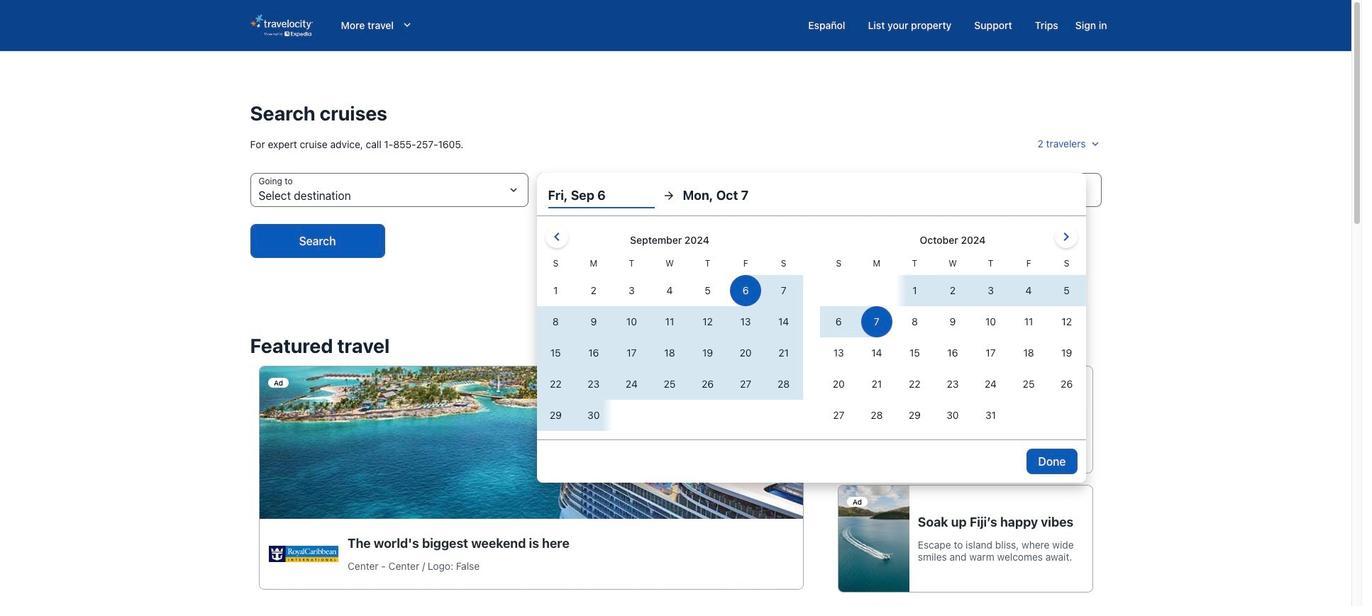 Task type: vqa. For each thing, say whether or not it's contained in the screenshot.
previous "icon"
no



Task type: describe. For each thing, give the bounding box(es) containing it.
2 travelers image
[[1089, 138, 1102, 150]]

previous month image
[[548, 229, 565, 246]]

next month image
[[1058, 229, 1075, 246]]



Task type: locate. For each thing, give the bounding box(es) containing it.
travelocity logo image
[[250, 14, 313, 37]]

featured travel region
[[242, 327, 1111, 602]]

main content
[[0, 51, 1352, 607]]



